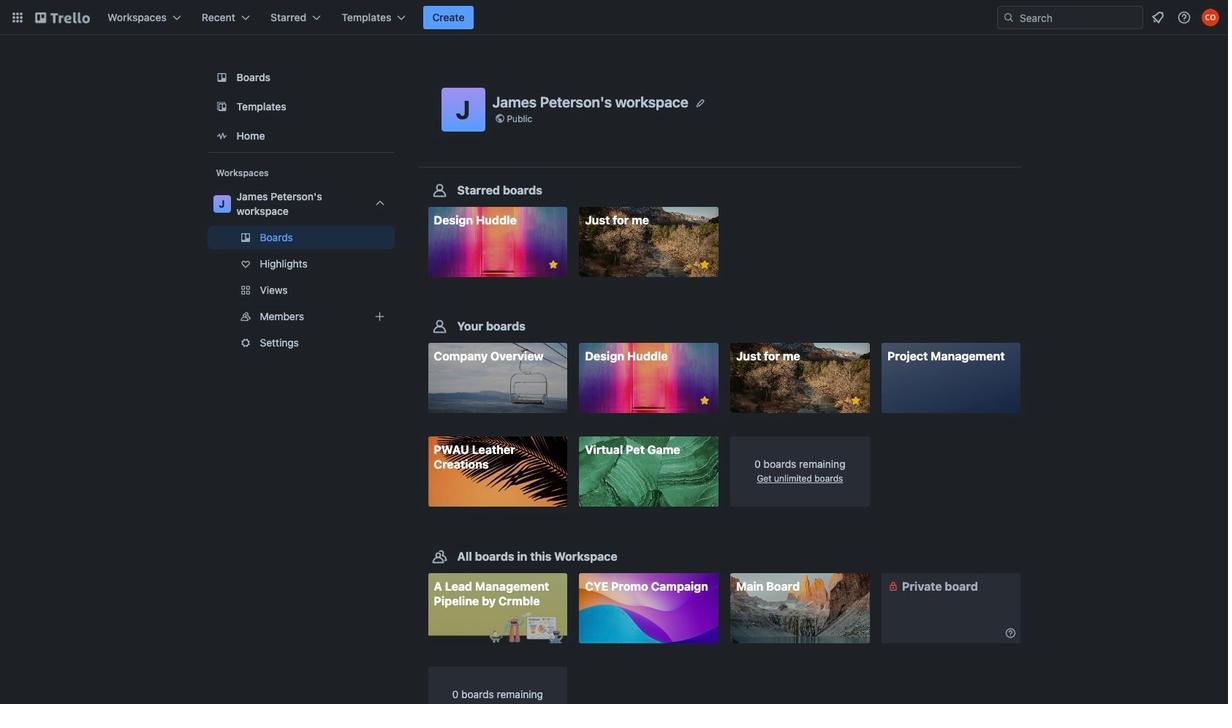 Task type: describe. For each thing, give the bounding box(es) containing it.
1 vertical spatial sm image
[[1003, 626, 1018, 640]]

0 notifications image
[[1149, 9, 1167, 26]]

click to unstar this board. it will be removed from your starred list. image
[[547, 258, 560, 271]]

home image
[[213, 127, 231, 145]]

board image
[[213, 69, 231, 86]]

open information menu image
[[1177, 10, 1192, 25]]

Search field
[[1015, 7, 1143, 28]]

0 horizontal spatial sm image
[[886, 579, 901, 593]]

search image
[[1003, 12, 1015, 23]]



Task type: locate. For each thing, give the bounding box(es) containing it.
back to home image
[[35, 6, 90, 29]]

1 horizontal spatial sm image
[[1003, 626, 1018, 640]]

0 vertical spatial sm image
[[886, 579, 901, 593]]

click to unstar this board. it will be removed from your starred list. image
[[698, 258, 711, 271], [698, 394, 711, 407], [849, 394, 862, 407]]

christina overa (christinaovera) image
[[1202, 9, 1220, 26]]

add image
[[371, 308, 389, 325]]

sm image
[[886, 579, 901, 593], [1003, 626, 1018, 640]]

template board image
[[213, 98, 231, 116]]

primary element
[[0, 0, 1228, 35]]



Task type: vqa. For each thing, say whether or not it's contained in the screenshot.
Trello icon
no



